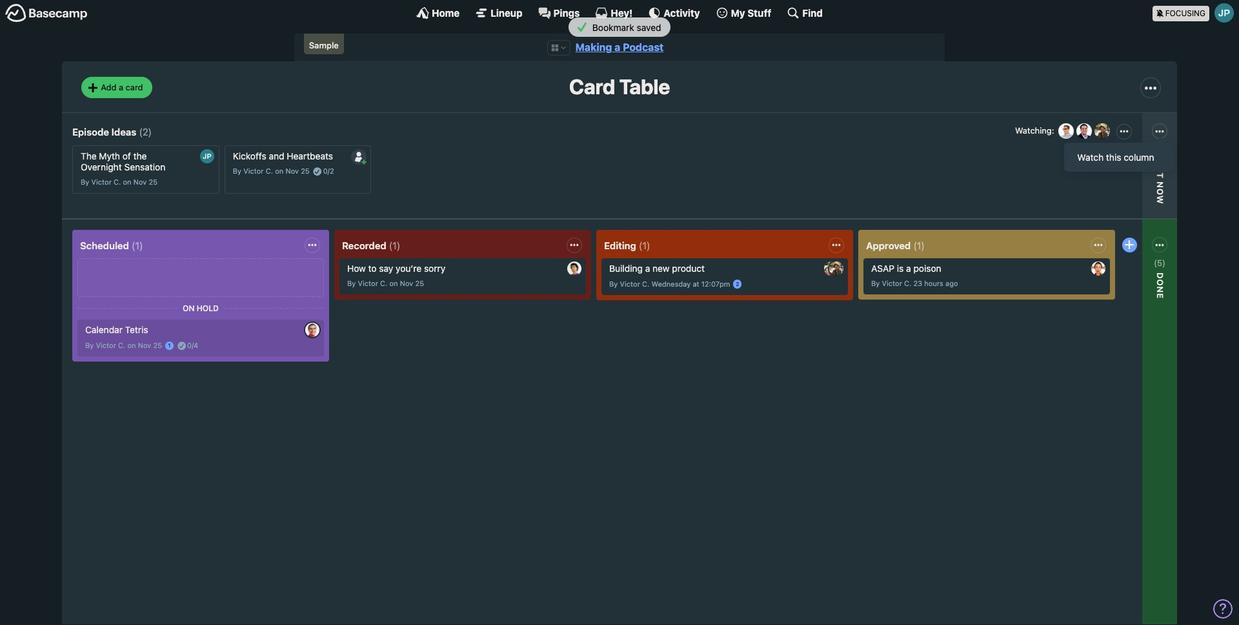 Task type: describe. For each thing, give the bounding box(es) containing it.
card table
[[569, 75, 670, 99]]

25 down heartbeats
[[301, 167, 310, 175]]

editing (1)
[[604, 239, 651, 251]]

0/4
[[187, 341, 198, 349]]

focusing button
[[1153, 0, 1240, 25]]

james peterson image
[[1215, 3, 1235, 23]]

jared davis image
[[568, 262, 582, 276]]

add
[[101, 82, 116, 92]]

of
[[123, 151, 131, 162]]

scheduled link
[[80, 239, 129, 251]]

nov down kickoffs and heartbeats
[[286, 167, 299, 175]]

(1) for recorded (1)
[[389, 239, 401, 251]]

how to say you're sorry by victor c. on nov 25
[[347, 263, 446, 288]]

say
[[379, 263, 393, 274]]

0/2
[[323, 167, 334, 175]]

by down the kickoffs
[[233, 167, 242, 175]]

product
[[672, 263, 705, 274]]

(1) for scheduled (1)
[[132, 239, 143, 251]]

0 horizontal spatial (2)
[[139, 126, 152, 137]]

12:07pm
[[702, 280, 731, 288]]

making a podcast
[[576, 41, 664, 53]]

approved (1)
[[867, 239, 925, 251]]

home
[[432, 7, 460, 18]]

wednesday at 12:07pm element
[[652, 280, 731, 288]]

on inside how to say you're sorry by victor c. on nov 25
[[390, 279, 398, 288]]

making
[[576, 41, 612, 53]]

approved link
[[867, 239, 911, 251]]

o for n o t n o w
[[1156, 166, 1166, 173]]

n o t n o w
[[1156, 159, 1166, 204]]

add a card
[[101, 82, 143, 92]]

activity
[[664, 7, 700, 18]]

switch accounts image
[[5, 3, 88, 23]]

c. down calendar tetris
[[118, 341, 125, 349]]

on
[[183, 303, 195, 313]]

the myth of the overnight sensation by victor c. on nov 25
[[81, 151, 165, 186]]

bookmark saved alert
[[0, 17, 1240, 37]]

heartbeats
[[287, 151, 333, 162]]

card
[[569, 75, 615, 99]]

find button
[[787, 6, 823, 19]]

you're
[[396, 263, 422, 274]]

c. inside how to say you're sorry by victor c. on nov 25
[[380, 279, 388, 288]]

episode ideas (2)
[[72, 126, 152, 137]]

nov down tetris
[[138, 341, 151, 349]]

overnight
[[81, 162, 122, 173]]

josh fiske image
[[1075, 122, 1094, 140]]

a for making
[[615, 41, 621, 53]]

new
[[653, 263, 670, 274]]

breadcrumb element
[[294, 34, 945, 62]]

editing
[[604, 239, 637, 251]]

editing link
[[604, 239, 637, 251]]

recorded
[[342, 239, 387, 251]]

focusing
[[1166, 8, 1206, 18]]

o for d o n e
[[1156, 279, 1166, 286]]

on hold
[[183, 303, 219, 313]]

nov inside the myth of the overnight sensation by victor c. on nov 25
[[133, 178, 147, 186]]

e
[[1156, 293, 1166, 299]]

by inside the myth of the overnight sensation by victor c. on nov 25
[[81, 178, 89, 186]]

on nov 25 element down the "you're"
[[390, 279, 424, 288]]

to
[[368, 263, 377, 274]]

d
[[1156, 272, 1166, 279]]

25 inside the myth of the overnight sensation by victor c. on nov 25
[[149, 178, 158, 186]]

on inside the myth of the overnight sensation by victor c. on nov 25
[[123, 178, 131, 186]]

is
[[897, 263, 904, 274]]

scheduled
[[80, 239, 129, 251]]

on nov 25 element down kickoffs and heartbeats
[[275, 167, 310, 175]]

1 horizontal spatial (2)
[[1155, 144, 1166, 154]]

23 hours ago element
[[914, 279, 959, 288]]

sensation
[[124, 162, 165, 173]]

building
[[610, 263, 643, 274]]

victor down 'calendar'
[[96, 341, 116, 349]]

main element
[[0, 0, 1240, 25]]

episode ideas link
[[72, 126, 136, 137]]

episode
[[72, 126, 109, 137]]

nicole katz image
[[1094, 122, 1112, 140]]

myth
[[99, 151, 120, 162]]

at
[[693, 280, 700, 288]]

victor down the kickoffs
[[244, 167, 264, 175]]

card
[[126, 82, 143, 92]]

podcast
[[623, 41, 664, 53]]

c. inside the asap is a poison by victor c. 23 hours ago
[[905, 279, 912, 288]]

by victor c. on nov 25 1
[[85, 341, 171, 349]]

building a new product by victor c. wednesday at 12:07pm 2
[[610, 263, 740, 288]]

find
[[803, 7, 823, 18]]

and
[[269, 151, 284, 162]]

lineup link
[[475, 6, 523, 19]]

kickoffs and heartbeats
[[233, 151, 333, 162]]

add a card link
[[81, 77, 152, 98]]

wednesday
[[652, 280, 691, 288]]



Task type: vqa. For each thing, say whether or not it's contained in the screenshot.
Card
yes



Task type: locate. For each thing, give the bounding box(es) containing it.
(2) right ideas
[[139, 126, 152, 137]]

watching:
[[1016, 125, 1055, 136]]

calendar tetris
[[85, 324, 148, 335]]

asap
[[872, 263, 895, 274]]

poison
[[914, 263, 942, 274]]

None submit
[[1075, 149, 1165, 165], [351, 149, 367, 165], [1039, 165, 1129, 181], [1075, 278, 1165, 295], [1075, 149, 1165, 165], [351, 149, 367, 165], [1039, 165, 1129, 181], [1075, 278, 1165, 295]]

on down tetris
[[128, 341, 136, 349]]

a inside building a new product by victor c. wednesday at 12:07pm 2
[[646, 263, 650, 274]]

1 vertical spatial (2)
[[1155, 144, 1166, 154]]

hours
[[925, 279, 944, 288]]

making a podcast link
[[576, 41, 664, 53]]

victor inside the myth of the overnight sensation by victor c. on nov 25
[[91, 178, 112, 186]]

a
[[615, 41, 621, 53], [119, 82, 123, 92], [646, 263, 650, 274], [907, 263, 912, 274]]

c. down the "overnight"
[[114, 178, 121, 186]]

on nov 25 element
[[275, 167, 310, 175], [123, 178, 158, 186], [390, 279, 424, 288], [128, 341, 162, 349]]

2 vertical spatial o
[[1156, 279, 1166, 286]]

n down t
[[1156, 182, 1166, 188]]

victor cooper image
[[1057, 122, 1075, 140]]

25 inside how to say you're sorry by victor c. on nov 25
[[415, 279, 424, 288]]

saved
[[637, 22, 662, 33]]

victor
[[244, 167, 264, 175], [91, 178, 112, 186], [358, 279, 378, 288], [882, 279, 903, 288], [620, 280, 640, 288], [96, 341, 116, 349]]

0 vertical spatial o
[[1156, 166, 1166, 173]]

nov down sensation
[[133, 178, 147, 186]]

2 n from the top
[[1156, 286, 1166, 293]]

james peterson image
[[200, 149, 214, 164]]

on nov 25 element down tetris
[[128, 341, 162, 349]]

(1) right scheduled
[[132, 239, 143, 251]]

4 (1) from the left
[[914, 239, 925, 251]]

(1) up 'poison'
[[914, 239, 925, 251]]

pings button
[[538, 6, 580, 19]]

nov inside how to say you're sorry by victor c. on nov 25
[[400, 279, 413, 288]]

by down asap
[[872, 279, 880, 288]]

3 (1) from the left
[[639, 239, 651, 251]]

nicole katz image
[[830, 262, 844, 276]]

(1) up say
[[389, 239, 401, 251]]

nov
[[286, 167, 299, 175], [133, 178, 147, 186], [400, 279, 413, 288], [138, 341, 151, 349]]

a for building
[[646, 263, 650, 274]]

d o n e
[[1156, 272, 1166, 299]]

the
[[133, 151, 147, 162]]

victor down the to
[[358, 279, 378, 288]]

25 down sensation
[[149, 178, 158, 186]]

1 n from the top
[[1156, 182, 1166, 188]]

by victor c. on nov 25
[[233, 167, 310, 175]]

by down 'calendar'
[[85, 341, 94, 349]]

victor inside the asap is a poison by victor c. 23 hours ago
[[882, 279, 903, 288]]

activity link
[[649, 6, 700, 19]]

table
[[620, 75, 670, 99]]

on down 'and'
[[275, 167, 284, 175]]

by down how
[[347, 279, 356, 288]]

25 down the "you're"
[[415, 279, 424, 288]]

23
[[914, 279, 923, 288]]

1 o from the top
[[1156, 166, 1166, 173]]

a for add
[[119, 82, 123, 92]]

recorded (1)
[[342, 239, 401, 251]]

1 (1) from the left
[[132, 239, 143, 251]]

my
[[731, 7, 746, 18]]

w
[[1156, 195, 1166, 204]]

c.
[[266, 167, 273, 175], [114, 178, 121, 186], [380, 279, 388, 288], [905, 279, 912, 288], [643, 280, 650, 288], [118, 341, 125, 349]]

o
[[1156, 166, 1166, 173], [1156, 188, 1166, 195], [1156, 279, 1166, 286]]

calendar
[[85, 324, 123, 335]]

sample
[[309, 40, 339, 50]]

hey! button
[[596, 6, 633, 19]]

0 vertical spatial (2)
[[139, 126, 152, 137]]

by inside building a new product by victor c. wednesday at 12:07pm 2
[[610, 280, 618, 288]]

n
[[1156, 182, 1166, 188], [1156, 286, 1166, 293]]

pings
[[554, 7, 580, 18]]

25 left 1
[[153, 341, 162, 349]]

bookmark saved
[[590, 22, 662, 33]]

(1) for editing (1)
[[639, 239, 651, 251]]

victor down is
[[882, 279, 903, 288]]

by down building
[[610, 280, 618, 288]]

o up the e
[[1156, 279, 1166, 286]]

a inside "link"
[[119, 82, 123, 92]]

c. left '23'
[[905, 279, 912, 288]]

c. down building
[[643, 280, 650, 288]]

1 vertical spatial n
[[1156, 286, 1166, 293]]

recorded link
[[342, 239, 387, 251]]

0 vertical spatial n
[[1156, 182, 1166, 188]]

c. inside building a new product by victor c. wednesday at 12:07pm 2
[[643, 280, 650, 288]]

2
[[736, 281, 740, 287]]

(1) right editing link
[[639, 239, 651, 251]]

(1)
[[132, 239, 143, 251], [389, 239, 401, 251], [639, 239, 651, 251], [914, 239, 925, 251]]

(5)
[[1155, 257, 1166, 268]]

approved
[[867, 239, 911, 251]]

lineup
[[491, 7, 523, 18]]

my stuff button
[[716, 6, 772, 19]]

(2)
[[139, 126, 152, 137], [1155, 144, 1166, 154]]

by inside the asap is a poison by victor c. 23 hours ago
[[872, 279, 880, 288]]

victor down the "overnight"
[[91, 178, 112, 186]]

jennifer young image
[[825, 262, 839, 276]]

a right add
[[119, 82, 123, 92]]

home link
[[417, 6, 460, 19]]

victor inside how to say you're sorry by victor c. on nov 25
[[358, 279, 378, 288]]

on nov 25 element down sensation
[[123, 178, 158, 186]]

1 vertical spatial o
[[1156, 188, 1166, 195]]

asap is a poison by victor c. 23 hours ago
[[872, 263, 959, 288]]

on down say
[[390, 279, 398, 288]]

(2) up n
[[1155, 144, 1166, 154]]

o up w
[[1156, 166, 1166, 173]]

ago
[[946, 279, 959, 288]]

nov down the "you're"
[[400, 279, 413, 288]]

stuff
[[748, 7, 772, 18]]

annie bryan image
[[1092, 262, 1106, 276]]

by down the "overnight"
[[81, 178, 89, 186]]

25
[[301, 167, 310, 175], [149, 178, 158, 186], [415, 279, 424, 288], [153, 341, 162, 349]]

n
[[1156, 159, 1166, 166]]

steve marsh image
[[305, 323, 320, 337]]

a left new
[[646, 263, 650, 274]]

bookmark
[[593, 22, 635, 33]]

ideas
[[112, 126, 136, 137]]

tetris
[[125, 324, 148, 335]]

by inside how to say you're sorry by victor c. on nov 25
[[347, 279, 356, 288]]

on
[[275, 167, 284, 175], [123, 178, 131, 186], [390, 279, 398, 288], [128, 341, 136, 349]]

3 o from the top
[[1156, 279, 1166, 286]]

c. down 'and'
[[266, 167, 273, 175]]

hey!
[[611, 7, 633, 18]]

n down "d"
[[1156, 286, 1166, 293]]

sample element
[[304, 34, 344, 55]]

victor inside building a new product by victor c. wednesday at 12:07pm 2
[[620, 280, 640, 288]]

c. inside the myth of the overnight sensation by victor c. on nov 25
[[114, 178, 121, 186]]

hold
[[197, 303, 219, 313]]

scheduled (1)
[[80, 239, 143, 251]]

a down bookmark saved alert
[[615, 41, 621, 53]]

the
[[81, 151, 97, 162]]

by
[[233, 167, 242, 175], [81, 178, 89, 186], [347, 279, 356, 288], [872, 279, 880, 288], [610, 280, 618, 288], [85, 341, 94, 349]]

2 o from the top
[[1156, 188, 1166, 195]]

a right is
[[907, 263, 912, 274]]

(1) for approved (1)
[[914, 239, 925, 251]]

kickoffs
[[233, 151, 266, 162]]

1
[[168, 342, 171, 349]]

victor down building
[[620, 280, 640, 288]]

how
[[347, 263, 366, 274]]

on down sensation
[[123, 178, 131, 186]]

o down t
[[1156, 188, 1166, 195]]

c. down say
[[380, 279, 388, 288]]

a inside the asap is a poison by victor c. 23 hours ago
[[907, 263, 912, 274]]

2 (1) from the left
[[389, 239, 401, 251]]

t
[[1156, 173, 1166, 179]]

sorry
[[424, 263, 446, 274]]



